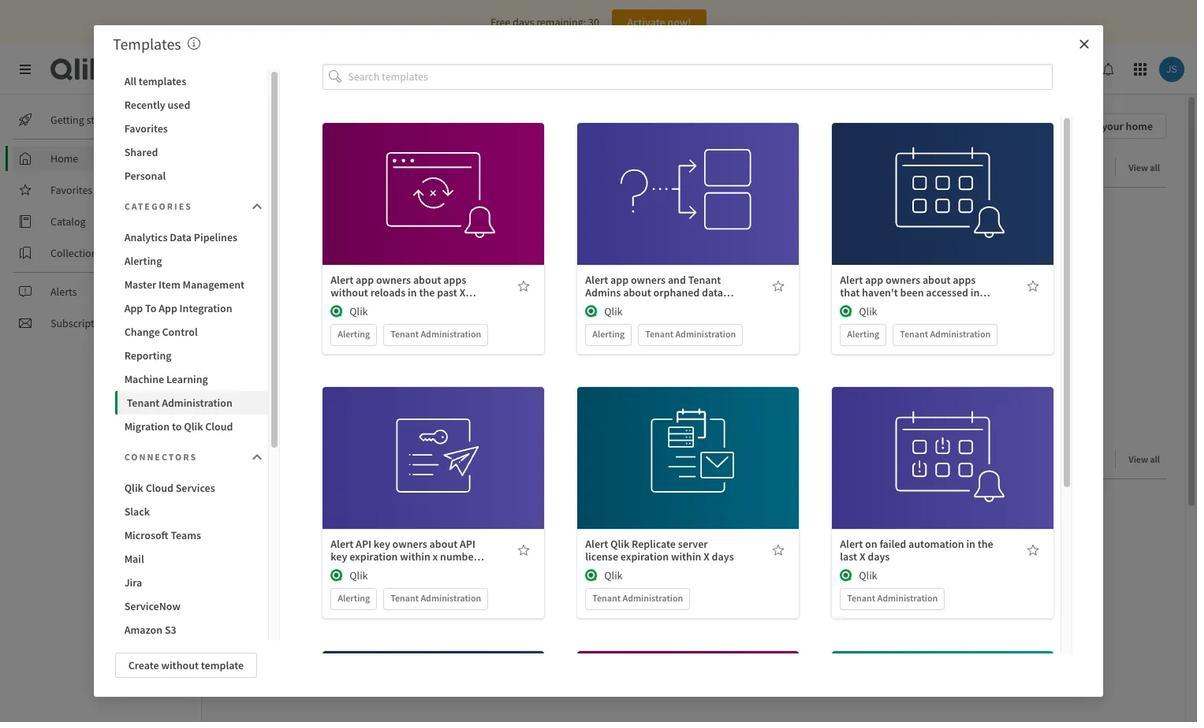 Task type: locate. For each thing, give the bounding box(es) containing it.
1 horizontal spatial last
[[858, 298, 876, 312]]

app
[[356, 273, 374, 287], [611, 273, 629, 287], [865, 273, 884, 287], [254, 353, 273, 367], [254, 644, 273, 659]]

qlik inside "alert qlik replicate server license expiration within x days"
[[611, 537, 630, 551]]

admins
[[586, 285, 621, 299]]

cloud down tenant administration button
[[205, 420, 233, 434]]

Search templates text field
[[348, 64, 1053, 90]]

tenant administration
[[391, 328, 481, 340], [645, 328, 736, 340], [900, 328, 991, 340], [127, 396, 233, 410], [391, 592, 481, 604], [593, 592, 683, 604], [847, 592, 938, 604]]

1 vertical spatial used
[[305, 450, 337, 469]]

qlik image
[[586, 305, 598, 318], [840, 305, 853, 318], [331, 569, 343, 582], [586, 569, 598, 582]]

add to favorites image
[[518, 280, 530, 292], [518, 544, 530, 557], [1027, 544, 1040, 557]]

qlik image
[[331, 305, 343, 318], [840, 569, 853, 582]]

x inside alert on failed automation in the last x days
[[860, 550, 866, 564]]

x
[[433, 550, 438, 564]]

analytics data pipelines button
[[115, 226, 268, 249]]

machine learning
[[124, 372, 208, 387]]

days for alert qlik replicate server license expiration within x days
[[712, 550, 734, 564]]

0 horizontal spatial favorites
[[50, 183, 92, 197]]

template for alert app owners about apps that haven't been accessed in the last 28 days.
[[932, 169, 975, 184]]

recently used inside home main content
[[243, 450, 337, 469]]

details for in
[[927, 204, 960, 218]]

alert inside "alert app owners and tenant admins about orphaned data connections"
[[586, 273, 608, 287]]

activate
[[627, 15, 665, 29]]

1 vertical spatial home
[[50, 151, 78, 166]]

connectors button
[[115, 442, 268, 473]]

0 horizontal spatial app
[[124, 301, 143, 316]]

to
[[308, 158, 322, 177], [172, 420, 182, 434]]

1 vertical spatial to
[[172, 420, 182, 434]]

owners left and on the top
[[631, 273, 666, 287]]

analytics down templates are pre-built automations that help you automate common business workflows. get started by selecting one of the pre-built templates or choose the blank canvas to build an automation from scratch. tooltip
[[155, 59, 215, 79]]

1 within from the left
[[400, 550, 431, 564]]

qlik image for alert app owners about apps without reloads in the past x days.
[[331, 305, 343, 318]]

owners inside the 'alert app owners about apps without reloads in the past x days.'
[[376, 273, 411, 287]]

all
[[1150, 162, 1160, 174], [1150, 454, 1160, 465]]

customize your home
[[1051, 119, 1153, 133]]

in right reloads
[[408, 285, 417, 299]]

first up machine learning button
[[231, 353, 252, 367]]

customize
[[1051, 119, 1100, 133]]

0 horizontal spatial home
[[50, 151, 78, 166]]

1 horizontal spatial recently used
[[243, 450, 337, 469]]

1 horizontal spatial services
[[218, 59, 273, 79]]

1 vertical spatial 10
[[285, 661, 294, 673]]

alert inside "alert qlik replicate server license expiration within x days"
[[586, 537, 608, 551]]

app
[[124, 301, 143, 316], [159, 301, 177, 316]]

administration up 'migration to qlik cloud' button
[[162, 396, 233, 410]]

2 minutes from the top
[[296, 661, 328, 673]]

home
[[221, 114, 269, 138], [50, 151, 78, 166]]

1 horizontal spatial api
[[460, 537, 476, 551]]

app left to
[[124, 301, 143, 316]]

qlik for alert app owners and tenant admins about orphaned data connections
[[604, 304, 623, 318]]

analytics down categories
[[124, 230, 168, 245]]

0 vertical spatial minutes
[[296, 370, 328, 381]]

cloud down connectors on the left of the page
[[146, 481, 173, 495]]

x inside "alert qlik replicate server license expiration within x days"
[[704, 550, 710, 564]]

x right past
[[460, 285, 466, 299]]

collections link
[[13, 241, 189, 266]]

home down getting
[[50, 151, 78, 166]]

apps inside the 'alert app owners about apps without reloads in the past x days.'
[[444, 273, 466, 287]]

orphaned
[[654, 285, 700, 299]]

0 vertical spatial cloud
[[205, 420, 233, 434]]

machine learning button
[[115, 368, 268, 391]]

1 horizontal spatial cloud
[[205, 420, 233, 434]]

favorites
[[124, 121, 168, 136], [50, 183, 92, 197]]

0 vertical spatial services
[[218, 59, 273, 79]]

to inside button
[[172, 420, 182, 434]]

0 horizontal spatial without
[[161, 659, 199, 673]]

1 vertical spatial analytics
[[243, 158, 305, 177]]

first inside first app updated 10 minutes ago
[[231, 353, 252, 367]]

alert left been
[[840, 273, 863, 287]]

analytics inside analytics data pipelines button
[[124, 230, 168, 245]]

0 vertical spatial all
[[1150, 162, 1160, 174]]

1 vertical spatial ago
[[330, 661, 345, 673]]

template for alert app owners and tenant admins about orphaned data connections
[[677, 169, 720, 184]]

2 expiration from the left
[[621, 550, 669, 564]]

10
[[285, 370, 294, 381], [285, 661, 294, 673]]

in right accessed
[[971, 285, 980, 299]]

owners
[[376, 273, 411, 287], [631, 273, 666, 287], [886, 273, 921, 287], [393, 537, 427, 551]]

0 vertical spatial view all link
[[1129, 157, 1167, 177]]

days.
[[331, 298, 356, 312], [891, 298, 916, 312], [342, 562, 368, 576]]

home link
[[13, 146, 189, 171]]

2 updated from the top
[[248, 661, 283, 673]]

services
[[218, 59, 273, 79], [176, 481, 215, 495]]

data
[[702, 285, 723, 299]]

administration down alert on failed automation in the last x days
[[878, 592, 938, 604]]

minutes inside first app updated 10 minutes ago
[[296, 370, 328, 381]]

add to favorites image
[[773, 280, 785, 292], [1027, 280, 1040, 292], [773, 544, 785, 557]]

1 horizontal spatial days
[[712, 550, 734, 564]]

expiration inside alert api key owners about api key expiration within x number of days.
[[350, 550, 398, 564]]

app right to
[[159, 301, 177, 316]]

templates
[[139, 74, 186, 88]]

the right automation
[[978, 537, 994, 551]]

alert app owners about apps without reloads in the past x days.
[[331, 273, 466, 312]]

1 horizontal spatial recently
[[243, 450, 302, 469]]

1 horizontal spatial within
[[671, 550, 702, 564]]

1 vertical spatial favorites
[[50, 183, 92, 197]]

1 vertical spatial without
[[161, 659, 199, 673]]

tenant administration down accessed
[[900, 328, 991, 340]]

0 vertical spatial 10
[[285, 370, 294, 381]]

qlik for alert qlik replicate server license expiration within x days
[[604, 568, 623, 583]]

0 horizontal spatial apps
[[444, 273, 466, 287]]

0 horizontal spatial last
[[840, 550, 858, 564]]

the inside alert on failed automation in the last x days
[[978, 537, 994, 551]]

free days remaining: 30
[[491, 15, 599, 29]]

without left reloads
[[331, 285, 368, 299]]

0 vertical spatial analytics
[[155, 59, 215, 79]]

administration down accessed
[[930, 328, 991, 340]]

0 vertical spatial to
[[308, 158, 322, 177]]

0 horizontal spatial recently
[[124, 98, 165, 112]]

0 vertical spatial view
[[1129, 162, 1148, 174]]

use template for connections
[[657, 169, 720, 184]]

2 horizontal spatial days
[[868, 550, 890, 564]]

details
[[417, 204, 450, 218], [672, 204, 705, 218], [927, 204, 960, 218], [417, 468, 450, 482], [672, 468, 705, 482], [927, 468, 960, 482]]

alerting down of
[[338, 592, 370, 604]]

0 horizontal spatial services
[[176, 481, 215, 495]]

details button for past
[[384, 198, 483, 224]]

view for analytics to explore
[[1129, 162, 1148, 174]]

0 vertical spatial recently
[[124, 98, 165, 112]]

change control
[[124, 325, 198, 339]]

0 horizontal spatial key
[[331, 550, 347, 564]]

mail button
[[115, 547, 268, 571]]

1 horizontal spatial used
[[305, 450, 337, 469]]

to inside home main content
[[308, 158, 322, 177]]

alert app owners about apps that haven't been accessed in the last 28 days.
[[840, 273, 980, 312]]

on
[[865, 537, 878, 551]]

view all link for recently used
[[1129, 449, 1167, 469]]

template
[[422, 169, 465, 184], [677, 169, 720, 184], [932, 169, 975, 184], [422, 434, 465, 448], [677, 434, 720, 448], [932, 434, 975, 448], [201, 659, 244, 673]]

slack button
[[115, 500, 268, 524]]

0 horizontal spatial cloud
[[146, 481, 173, 495]]

1 vertical spatial first
[[231, 644, 252, 659]]

all for recently used
[[1150, 454, 1160, 465]]

personal element for used
[[323, 622, 348, 647]]

alert left replicate in the right bottom of the page
[[586, 537, 608, 551]]

tenant right and on the top
[[688, 273, 721, 287]]

days right free
[[513, 15, 534, 29]]

0 vertical spatial updated
[[248, 370, 283, 381]]

1 first from the top
[[231, 353, 252, 367]]

days right server
[[712, 550, 734, 564]]

alert for alert app owners and tenant admins about orphaned data connections
[[586, 273, 608, 287]]

1 horizontal spatial the
[[840, 298, 856, 312]]

1 horizontal spatial x
[[704, 550, 710, 564]]

accessed
[[926, 285, 969, 299]]

api
[[356, 537, 372, 551], [460, 537, 476, 551]]

alerting down the 'alert app owners about apps without reloads in the past x days.'
[[338, 328, 370, 340]]

x right replicate in the right bottom of the page
[[704, 550, 710, 564]]

tenant down on
[[847, 592, 876, 604]]

0 horizontal spatial qlik image
[[331, 305, 343, 318]]

owners inside 'alert app owners about apps that haven't been accessed in the last 28 days.'
[[886, 273, 921, 287]]

0 vertical spatial personal element
[[323, 330, 348, 355]]

without
[[331, 285, 368, 299], [161, 659, 199, 673]]

api right x
[[460, 537, 476, 551]]

1 vertical spatial qlik image
[[840, 569, 853, 582]]

alerting down connections
[[593, 328, 625, 340]]

api left x
[[356, 537, 372, 551]]

home inside navigation pane element
[[50, 151, 78, 166]]

analytics for analytics data pipelines
[[124, 230, 168, 245]]

s3
[[165, 623, 176, 637]]

1 vertical spatial recently
[[243, 450, 302, 469]]

last
[[858, 298, 876, 312], [840, 550, 858, 564]]

owners up '28'
[[886, 273, 921, 287]]

alert inside 'alert app owners about apps that haven't been accessed in the last 28 days.'
[[840, 273, 863, 287]]

past
[[437, 285, 457, 299]]

1 expiration from the left
[[350, 550, 398, 564]]

1 apps from the left
[[444, 273, 466, 287]]

0 horizontal spatial recently used
[[124, 98, 190, 112]]

administration
[[421, 328, 481, 340], [676, 328, 736, 340], [930, 328, 991, 340], [162, 396, 233, 410], [421, 592, 481, 604], [623, 592, 683, 604], [878, 592, 938, 604]]

days inside alert on failed automation in the last x days
[[868, 550, 890, 564]]

change
[[124, 325, 160, 339]]

about inside alert api key owners about api key expiration within x number of days.
[[430, 537, 458, 551]]

1 horizontal spatial expiration
[[621, 550, 669, 564]]

recently inside 'button'
[[124, 98, 165, 112]]

0 horizontal spatial days
[[513, 15, 534, 29]]

qlik for alert api key owners about api key expiration within x number of days.
[[350, 568, 368, 583]]

apps inside 'alert app owners about apps that haven't been accessed in the last 28 days.'
[[953, 273, 976, 287]]

qlik for alert on failed automation in the last x days
[[859, 568, 878, 583]]

owners inside "alert app owners and tenant admins about orphaned data connections"
[[631, 273, 666, 287]]

personal element
[[323, 330, 348, 355], [323, 622, 348, 647]]

0 vertical spatial ago
[[330, 370, 345, 381]]

1 vertical spatial all
[[1150, 454, 1160, 465]]

0 vertical spatial home
[[221, 114, 269, 138]]

view all link
[[1129, 157, 1167, 177], [1129, 449, 1167, 469]]

use for past
[[402, 169, 420, 184]]

1 horizontal spatial without
[[331, 285, 368, 299]]

2 vertical spatial analytics
[[124, 230, 168, 245]]

alert up connections
[[586, 273, 608, 287]]

alert for alert on failed automation in the last x days
[[840, 537, 863, 551]]

details for x
[[417, 468, 450, 482]]

the
[[419, 285, 435, 299], [840, 298, 856, 312], [978, 537, 994, 551]]

ago inside first app updated 10 minutes ago
[[330, 370, 345, 381]]

templates are pre-built automations that help you automate common business workflows. get started by selecting one of the pre-built templates or choose the blank canvas to build an automation from scratch. tooltip
[[187, 34, 200, 54]]

amazon
[[124, 623, 163, 637]]

without right create
[[161, 659, 199, 673]]

in inside the 'alert app owners about apps without reloads in the past x days.'
[[408, 285, 417, 299]]

alert inside alert api key owners about api key expiration within x number of days.
[[331, 537, 354, 551]]

updated
[[248, 370, 283, 381], [248, 661, 283, 673]]

1 horizontal spatial key
[[374, 537, 390, 551]]

details button for connections
[[639, 198, 738, 224]]

0 vertical spatial view all
[[1129, 162, 1160, 174]]

1 ago from the top
[[330, 370, 345, 381]]

1 vertical spatial minutes
[[296, 661, 328, 673]]

1 horizontal spatial to
[[308, 158, 322, 177]]

alerts link
[[13, 279, 189, 304]]

qlik image up first app updated 10 minutes ago
[[331, 305, 343, 318]]

app inside "alert app owners and tenant admins about orphaned data connections"
[[611, 273, 629, 287]]

within inside "alert qlik replicate server license expiration within x days"
[[671, 550, 702, 564]]

apps right been
[[953, 273, 976, 287]]

server
[[678, 537, 708, 551]]

started
[[86, 113, 119, 127]]

apps
[[444, 273, 466, 287], [953, 273, 976, 287]]

customize your home button
[[1021, 114, 1167, 139]]

1 vertical spatial view all link
[[1129, 449, 1167, 469]]

0 vertical spatial used
[[168, 98, 190, 112]]

template for alert app owners about apps without reloads in the past x days.
[[422, 169, 465, 184]]

create
[[128, 659, 159, 673]]

days left automation
[[868, 550, 890, 564]]

1 horizontal spatial apps
[[953, 273, 976, 287]]

owners left past
[[376, 273, 411, 287]]

personal button
[[115, 164, 268, 188]]

0 horizontal spatial expiration
[[350, 550, 398, 564]]

1 view from the top
[[1129, 162, 1148, 174]]

last left on
[[840, 550, 858, 564]]

0 horizontal spatial to
[[172, 420, 182, 434]]

30
[[588, 15, 599, 29]]

qlik image for alert qlik replicate server license expiration within x days
[[586, 569, 598, 582]]

alert inside the 'alert app owners about apps without reloads in the past x days.'
[[331, 273, 354, 287]]

last inside alert on failed automation in the last x days
[[840, 550, 858, 564]]

days. right of
[[342, 562, 368, 576]]

1 vertical spatial personal element
[[323, 622, 348, 647]]

1 horizontal spatial favorites
[[124, 121, 168, 136]]

1 horizontal spatial app
[[159, 301, 177, 316]]

details button for x
[[384, 463, 483, 488]]

jacob simon image
[[231, 660, 245, 674]]

2 view all link from the top
[[1129, 449, 1167, 469]]

to
[[145, 301, 157, 316]]

0 horizontal spatial used
[[168, 98, 190, 112]]

1 vertical spatial view
[[1129, 454, 1148, 465]]

first for first app updated 10 minutes ago
[[231, 353, 252, 367]]

1 updated from the top
[[248, 370, 283, 381]]

2 all from the top
[[1150, 454, 1160, 465]]

in right automation
[[967, 537, 976, 551]]

analytics services element
[[155, 59, 273, 79]]

1 api from the left
[[356, 537, 372, 551]]

been
[[900, 285, 924, 299]]

reporting
[[124, 349, 172, 363]]

personal
[[124, 169, 166, 183]]

view all for analytics to explore
[[1129, 162, 1160, 174]]

cloud
[[205, 420, 233, 434], [146, 481, 173, 495]]

2 ago from the top
[[330, 661, 345, 673]]

connectors
[[124, 451, 197, 463]]

alert
[[331, 273, 354, 287], [586, 273, 608, 287], [840, 273, 863, 287], [331, 537, 354, 551], [586, 537, 608, 551], [840, 537, 863, 551]]

alert inside alert on failed automation in the last x days
[[840, 537, 863, 551]]

analytics left explore
[[243, 158, 305, 177]]

reporting button
[[115, 344, 268, 368]]

tenant down machine
[[127, 396, 160, 410]]

alert left on
[[840, 537, 863, 551]]

recently
[[124, 98, 165, 112], [243, 450, 302, 469]]

updated 10 minutes ago
[[248, 661, 345, 673]]

0 vertical spatial recently used
[[124, 98, 190, 112]]

to down tenant administration button
[[172, 420, 182, 434]]

tenant administration up the migration to qlik cloud
[[127, 396, 233, 410]]

alerts
[[50, 285, 77, 299]]

without inside button
[[161, 659, 199, 673]]

updated down first app
[[248, 661, 283, 673]]

2 horizontal spatial the
[[978, 537, 994, 551]]

your
[[1102, 119, 1124, 133]]

alert up of
[[331, 537, 354, 551]]

1 vertical spatial services
[[176, 481, 215, 495]]

alert for alert api key owners about api key expiration within x number of days.
[[331, 537, 354, 551]]

1 all from the top
[[1150, 162, 1160, 174]]

favorites up shared
[[124, 121, 168, 136]]

servicenow
[[124, 600, 181, 614]]

analytics inside home main content
[[243, 158, 305, 177]]

app inside 'alert app owners about apps that haven't been accessed in the last 28 days.'
[[865, 273, 884, 287]]

categories button
[[115, 191, 268, 222]]

analytics to explore
[[243, 158, 376, 177]]

2 apps from the left
[[953, 273, 976, 287]]

2 view all from the top
[[1129, 454, 1160, 465]]

last left '28'
[[858, 298, 876, 312]]

to left explore
[[308, 158, 322, 177]]

2 personal element from the top
[[323, 622, 348, 647]]

1 10 from the top
[[285, 370, 294, 381]]

0 horizontal spatial api
[[356, 537, 372, 551]]

details for connections
[[672, 204, 705, 218]]

1 vertical spatial updated
[[248, 661, 283, 673]]

alerting up master
[[124, 254, 162, 268]]

in
[[408, 285, 417, 299], [971, 285, 980, 299], [967, 537, 976, 551]]

days inside "alert qlik replicate server license expiration within x days"
[[712, 550, 734, 564]]

free
[[491, 15, 511, 29]]

apps for in
[[953, 273, 976, 287]]

alert left reloads
[[331, 273, 354, 287]]

within
[[400, 550, 431, 564], [671, 550, 702, 564]]

1 view all link from the top
[[1129, 157, 1167, 177]]

view all link for analytics to explore
[[1129, 157, 1167, 177]]

categories
[[124, 200, 192, 212]]

days. right '28'
[[891, 298, 916, 312]]

1 horizontal spatial qlik image
[[840, 569, 853, 582]]

0 horizontal spatial within
[[400, 550, 431, 564]]

use for in
[[912, 169, 930, 184]]

the left past
[[419, 285, 435, 299]]

template inside button
[[201, 659, 244, 673]]

0 vertical spatial favorites
[[124, 121, 168, 136]]

qlik for alert app owners about apps without reloads in the past x days.
[[350, 304, 368, 318]]

qlik
[[350, 304, 368, 318], [604, 304, 623, 318], [859, 304, 878, 318], [184, 420, 203, 434], [124, 481, 143, 495], [611, 537, 630, 551], [350, 568, 368, 583], [604, 568, 623, 583], [859, 568, 878, 583]]

use template button for past
[[384, 164, 483, 189]]

0 vertical spatial last
[[858, 298, 876, 312]]

1 view all from the top
[[1129, 162, 1160, 174]]

tenant down license at the bottom
[[593, 592, 621, 604]]

Search text field
[[597, 57, 847, 82]]

2 first from the top
[[231, 644, 252, 659]]

administration inside tenant administration button
[[162, 396, 233, 410]]

2 view from the top
[[1129, 454, 1148, 465]]

1 personal element from the top
[[323, 330, 348, 355]]

app for haven't
[[865, 273, 884, 287]]

apps for past
[[444, 273, 466, 287]]

amazon s3
[[124, 623, 176, 637]]

alerting down '28'
[[847, 328, 880, 340]]

owners left x
[[393, 537, 427, 551]]

first up jacob simon element
[[231, 644, 252, 659]]

failed
[[880, 537, 907, 551]]

0 vertical spatial without
[[331, 285, 368, 299]]

details for past
[[417, 204, 450, 218]]

apps right reloads
[[444, 273, 466, 287]]

2 within from the left
[[671, 550, 702, 564]]

0 vertical spatial first
[[231, 353, 252, 367]]

1 vertical spatial last
[[840, 550, 858, 564]]

1 horizontal spatial home
[[221, 114, 269, 138]]

recently used inside 'button'
[[124, 98, 190, 112]]

x left failed on the right bottom of the page
[[860, 550, 866, 564]]

days. inside the 'alert app owners about apps without reloads in the past x days.'
[[331, 298, 356, 312]]

favorites up catalog
[[50, 183, 92, 197]]

all templates
[[124, 74, 186, 88]]

home up shared button
[[221, 114, 269, 138]]

0 vertical spatial qlik image
[[331, 305, 343, 318]]

expiration right of
[[350, 550, 398, 564]]

alert for alert app owners about apps without reloads in the past x days.
[[331, 273, 354, 287]]

number
[[440, 550, 478, 564]]

1 minutes from the top
[[296, 370, 328, 381]]

1 vertical spatial view all
[[1129, 454, 1160, 465]]

updated down reporting button
[[248, 370, 283, 381]]

0 horizontal spatial x
[[460, 285, 466, 299]]

expiration right license at the bottom
[[621, 550, 669, 564]]

qlik image down alert on failed automation in the last x days
[[840, 569, 853, 582]]

app inside the 'alert app owners about apps without reloads in the past x days.'
[[356, 273, 374, 287]]

tenant inside "alert app owners and tenant admins about orphaned data connections"
[[688, 273, 721, 287]]

2 horizontal spatial x
[[860, 550, 866, 564]]

the inside 'alert app owners about apps that haven't been accessed in the last 28 days.'
[[840, 298, 856, 312]]

the left haven't
[[840, 298, 856, 312]]

days. inside alert api key owners about api key expiration within x number of days.
[[342, 562, 368, 576]]

1 vertical spatial recently used
[[243, 450, 337, 469]]

days. left reloads
[[331, 298, 356, 312]]

favorites inside button
[[124, 121, 168, 136]]

0 horizontal spatial the
[[419, 285, 435, 299]]



Task type: vqa. For each thing, say whether or not it's contained in the screenshot.
hover
no



Task type: describe. For each thing, give the bounding box(es) containing it.
2 api from the left
[[460, 537, 476, 551]]

alerting for alert api key owners about api key expiration within x number of days.
[[338, 592, 370, 604]]

10 inside first app updated 10 minutes ago
[[285, 370, 294, 381]]

master item management button
[[115, 273, 268, 297]]

days. inside 'alert app owners about apps that haven't been accessed in the last 28 days.'
[[891, 298, 916, 312]]

x inside the 'alert app owners about apps without reloads in the past x days.'
[[460, 285, 466, 299]]

analytics data pipelines
[[124, 230, 237, 245]]

add to favorites image for number
[[518, 544, 530, 557]]

tenant administration down orphaned
[[645, 328, 736, 340]]

alert app owners and tenant admins about orphaned data connections
[[586, 273, 723, 312]]

jira
[[124, 576, 142, 590]]

getting started
[[50, 113, 119, 127]]

days for alert on failed automation in the last x days
[[868, 550, 890, 564]]

2 app from the left
[[159, 301, 177, 316]]

first for first app
[[231, 644, 252, 659]]

activate now!
[[627, 15, 692, 29]]

recently used button
[[115, 93, 268, 117]]

tenant down the 'alert app owners about apps without reloads in the past x days.'
[[391, 328, 419, 340]]

servicenow button
[[115, 595, 268, 618]]

template for alert api key owners about api key expiration within x number of days.
[[422, 434, 465, 448]]

favorites button
[[115, 117, 268, 140]]

now!
[[668, 15, 692, 29]]

alerting for alert app owners about apps without reloads in the past x days.
[[338, 328, 370, 340]]

x for alert qlik replicate server license expiration within x days
[[704, 550, 710, 564]]

tenant down alert api key owners about api key expiration within x number of days.
[[391, 592, 419, 604]]

change control button
[[115, 320, 268, 344]]

tenant down "alert app owners and tenant admins about orphaned data connections"
[[645, 328, 674, 340]]

1 app from the left
[[124, 301, 143, 316]]

in inside alert on failed automation in the last x days
[[967, 537, 976, 551]]

use for connections
[[657, 169, 675, 184]]

28
[[878, 298, 889, 312]]

alerting for alert app owners and tenant admins about orphaned data connections
[[593, 328, 625, 340]]

favorites link
[[13, 177, 189, 203]]

recently used link
[[243, 450, 344, 469]]

ask
[[883, 62, 900, 77]]

last inside 'alert app owners about apps that haven't been accessed in the last 28 days.'
[[858, 298, 876, 312]]

x for alert on failed automation in the last x days
[[860, 550, 866, 564]]

migration to qlik cloud button
[[115, 415, 268, 439]]

view all for recently used
[[1129, 454, 1160, 465]]

owners for reloads
[[376, 273, 411, 287]]

and
[[668, 273, 686, 287]]

qlik image for alert on failed automation in the last x days
[[840, 569, 853, 582]]

1 vertical spatial cloud
[[146, 481, 173, 495]]

use template button for x
[[384, 428, 483, 453]]

templates are pre-built automations that help you automate common business workflows. get started by selecting one of the pre-built templates or choose the blank canvas to build an automation from scratch. image
[[187, 37, 200, 50]]

use template for x
[[402, 434, 465, 448]]

all templates button
[[115, 69, 268, 93]]

subscriptions link
[[13, 311, 189, 336]]

owners for haven't
[[886, 273, 921, 287]]

home inside main content
[[221, 114, 269, 138]]

license
[[586, 550, 618, 564]]

automation
[[909, 537, 964, 551]]

about inside "alert app owners and tenant admins about orphaned data connections"
[[623, 285, 651, 299]]

subscriptions
[[50, 316, 114, 331]]

tenant administration down x
[[391, 592, 481, 604]]

tenant down been
[[900, 328, 928, 340]]

analytics for analytics services
[[155, 59, 215, 79]]

machine
[[124, 372, 164, 387]]

use for x
[[402, 434, 420, 448]]

qlik image for alert app owners about apps that haven't been accessed in the last 28 days.
[[840, 305, 853, 318]]

master
[[124, 278, 156, 292]]

ask insight advisor button
[[857, 57, 980, 82]]

alert api key owners about api key expiration within x number of days.
[[331, 537, 478, 576]]

use template for past
[[402, 169, 465, 184]]

expiration inside "alert qlik replicate server license expiration within x days"
[[621, 550, 669, 564]]

app for reloads
[[356, 273, 374, 287]]

reloads
[[370, 285, 406, 299]]

first app updated 10 minutes ago
[[231, 353, 345, 381]]

template for alert qlik replicate server license expiration within x days
[[677, 434, 720, 448]]

qlik cloud services
[[124, 481, 215, 495]]

administration down number
[[421, 592, 481, 604]]

collections
[[50, 246, 102, 260]]

analytics services
[[155, 59, 273, 79]]

home main content
[[196, 95, 1197, 723]]

alerting inside button
[[124, 254, 162, 268]]

within inside alert api key owners about api key expiration within x number of days.
[[400, 550, 431, 564]]

template for alert on failed automation in the last x days
[[932, 434, 975, 448]]

2 10 from the top
[[285, 661, 294, 673]]

connections
[[586, 298, 643, 312]]

shared button
[[115, 140, 268, 164]]

shared
[[124, 145, 158, 159]]

remaining:
[[537, 15, 586, 29]]

searchbar element
[[571, 57, 847, 82]]

tenant administration down alert on failed automation in the last x days
[[847, 592, 938, 604]]

tenant administration down "alert qlik replicate server license expiration within x days"
[[593, 592, 683, 604]]

teams
[[171, 529, 201, 543]]

add to favorites image for alert app owners about apps that haven't been accessed in the last 28 days.
[[1027, 280, 1040, 292]]

use template button for in
[[894, 164, 993, 189]]

home
[[1126, 119, 1153, 133]]

personal element for to
[[323, 330, 348, 355]]

qlik for alert app owners about apps that haven't been accessed in the last 28 days.
[[859, 304, 878, 318]]

item
[[159, 278, 180, 292]]

microsoft
[[124, 529, 168, 543]]

app inside first app updated 10 minutes ago
[[254, 353, 273, 367]]

used inside home main content
[[305, 450, 337, 469]]

owners inside alert api key owners about api key expiration within x number of days.
[[393, 537, 427, 551]]

app for about
[[611, 273, 629, 287]]

use template for in
[[912, 169, 975, 184]]

alert qlik replicate server license expiration within x days
[[586, 537, 734, 564]]

in inside 'alert app owners about apps that haven't been accessed in the last 28 days.'
[[971, 285, 980, 299]]

first app
[[231, 644, 273, 659]]

templates
[[113, 34, 181, 54]]

to for explore
[[308, 158, 322, 177]]

app to app integration
[[124, 301, 232, 316]]

add to favorites image for alert qlik replicate server license expiration within x days
[[773, 544, 785, 557]]

updated inside first app updated 10 minutes ago
[[248, 370, 283, 381]]

view for recently used
[[1129, 454, 1148, 465]]

getting
[[50, 113, 84, 127]]

app to app integration button
[[115, 297, 268, 320]]

close sidebar menu image
[[19, 63, 32, 76]]

favorites inside navigation pane element
[[50, 183, 92, 197]]

catalog link
[[13, 209, 189, 234]]

used inside 'button'
[[168, 98, 190, 112]]

jira button
[[115, 571, 268, 595]]

alerting for alert app owners about apps that haven't been accessed in the last 28 days.
[[847, 328, 880, 340]]

replicate
[[632, 537, 676, 551]]

data
[[170, 230, 192, 245]]

mail
[[124, 552, 144, 566]]

tenant inside button
[[127, 396, 160, 410]]

services inside button
[[176, 481, 215, 495]]

getting started link
[[13, 107, 189, 133]]

recently inside home main content
[[243, 450, 302, 469]]

of
[[331, 562, 340, 576]]

add to favorites image for x
[[518, 280, 530, 292]]

slack
[[124, 505, 150, 519]]

tenant administration inside tenant administration button
[[127, 396, 233, 410]]

amazon s3 button
[[115, 618, 268, 642]]

create without template
[[128, 659, 244, 673]]

owners for about
[[631, 273, 666, 287]]

insight
[[902, 62, 935, 77]]

administration down "alert qlik replicate server license expiration within x days"
[[623, 592, 683, 604]]

tenant administration button
[[115, 391, 268, 415]]

qlik image for alert app owners and tenant admins about orphaned data connections
[[586, 305, 598, 318]]

the inside the 'alert app owners about apps without reloads in the past x days.'
[[419, 285, 435, 299]]

administration down past
[[421, 328, 481, 340]]

navigation pane element
[[0, 101, 201, 342]]

analytics to explore link
[[243, 158, 382, 177]]

jacob simon element
[[231, 660, 245, 674]]

without inside the 'alert app owners about apps without reloads in the past x days.'
[[331, 285, 368, 299]]

use template button for connections
[[639, 164, 738, 189]]

migration
[[124, 420, 170, 434]]

about inside 'alert app owners about apps that haven't been accessed in the last 28 days.'
[[923, 273, 951, 287]]

to for qlik
[[172, 420, 182, 434]]

pipelines
[[194, 230, 237, 245]]

haven't
[[862, 285, 898, 299]]

details button for in
[[894, 198, 993, 224]]

all for analytics to explore
[[1150, 162, 1160, 174]]

add to favorites image for alert app owners and tenant admins about orphaned data connections
[[773, 280, 785, 292]]

administration down data
[[676, 328, 736, 340]]

close image
[[1078, 38, 1091, 50]]

alert on failed automation in the last x days
[[840, 537, 994, 564]]

qlik image for alert api key owners about api key expiration within x number of days.
[[331, 569, 343, 582]]

tenant administration down past
[[391, 328, 481, 340]]

alert for alert qlik replicate server license expiration within x days
[[586, 537, 608, 551]]

microsoft teams button
[[115, 524, 268, 547]]

control
[[162, 325, 198, 339]]

migration to qlik cloud
[[124, 420, 233, 434]]

master item management
[[124, 278, 245, 292]]

advisor
[[937, 62, 973, 77]]

analytics for analytics to explore
[[243, 158, 305, 177]]

alert for alert app owners about apps that haven't been accessed in the last 28 days.
[[840, 273, 863, 287]]

catalog
[[50, 215, 86, 229]]

about inside the 'alert app owners about apps without reloads in the past x days.'
[[413, 273, 441, 287]]



